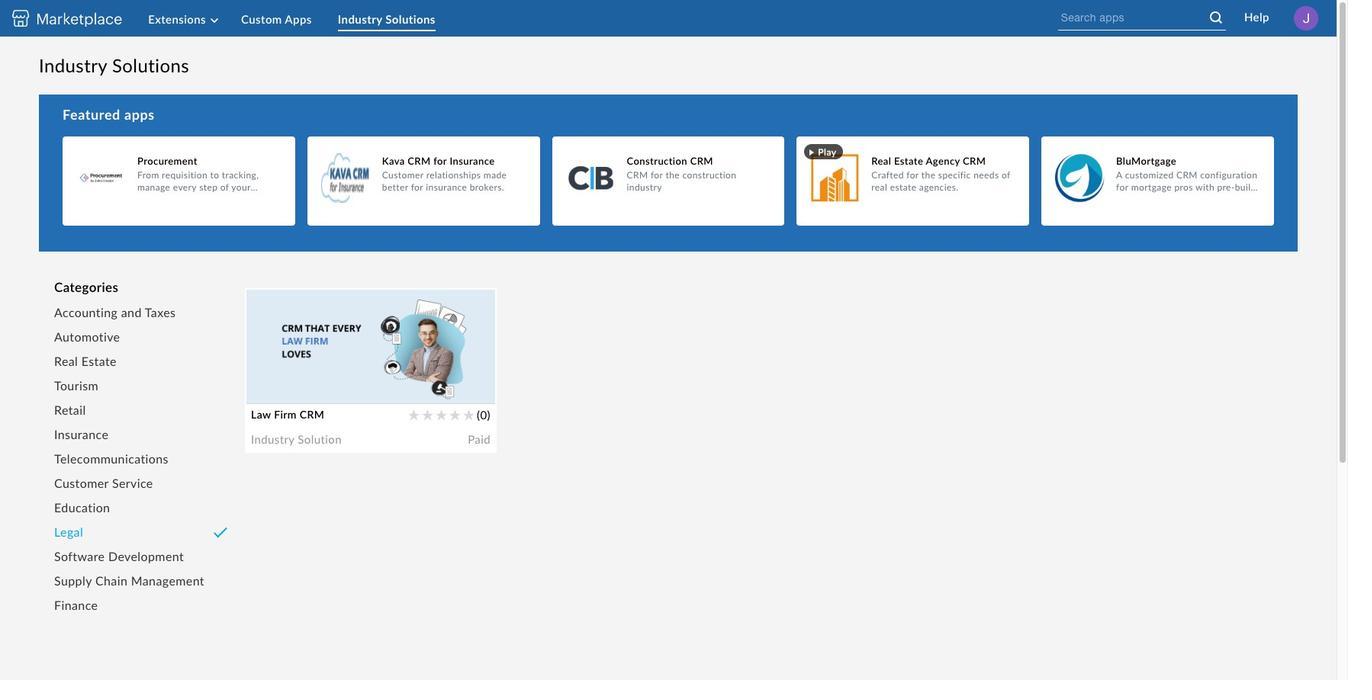Task type: locate. For each thing, give the bounding box(es) containing it.
1 vertical spatial estate
[[81, 354, 117, 369]]

custom
[[241, 12, 282, 26]]

crm
[[408, 155, 431, 167], [690, 155, 713, 167], [963, 155, 986, 167], [627, 169, 648, 181], [1177, 169, 1198, 181], [325, 303, 360, 321], [280, 372, 307, 386], [300, 408, 325, 421]]

extensions
[[148, 12, 206, 26]]

law for law firm crm
[[251, 408, 271, 421]]

insurance
[[450, 155, 495, 167], [54, 427, 109, 442]]

0 vertical spatial solution
[[304, 326, 349, 340]]

for down a
[[1117, 182, 1129, 193]]

the
[[666, 169, 680, 181], [922, 169, 936, 181]]

1 horizontal spatial real
[[872, 155, 892, 167]]

crm inside real estate agency crm crafted for the specific needs of real estate agencies.
[[963, 155, 986, 167]]

custom apps link
[[241, 9, 335, 30]]

0 horizontal spatial estate
[[81, 354, 117, 369]]

crm up ★ ★ ★ ★ (0)
[[325, 303, 360, 321]]

and inside accounting and taxes link
[[121, 305, 142, 320]]

real estate agency crm crafted for the specific needs of real estate agencies.
[[872, 155, 1011, 193]]

industry
[[338, 12, 382, 26], [39, 54, 107, 76], [257, 326, 301, 340], [251, 433, 295, 446]]

accounting and taxes link
[[54, 301, 214, 325]]

firm
[[388, 372, 410, 386]]

specific
[[939, 169, 971, 181]]

industry solutions
[[338, 12, 436, 26], [39, 54, 189, 76]]

development
[[108, 549, 184, 564]]

built
[[1235, 182, 1255, 193]]

1 vertical spatial firm
[[274, 408, 297, 421]]

telecommunications link
[[54, 447, 214, 472]]

insurance down retail
[[54, 427, 109, 442]]

insurance up relationships in the left of the page
[[450, 155, 495, 167]]

0 horizontal spatial and
[[121, 305, 142, 320]]

0 vertical spatial industry
[[627, 182, 662, 193]]

crm right kava at left
[[408, 155, 431, 167]]

0 horizontal spatial customer
[[54, 476, 109, 491]]

for up estate on the right of the page
[[907, 169, 919, 181]]

law down the
[[251, 408, 271, 421]]

industry right apps
[[338, 12, 382, 26]]

1 horizontal spatial industry
[[1180, 194, 1215, 205]]

1 vertical spatial real
[[54, 354, 78, 369]]

real up tourism
[[54, 354, 78, 369]]

0 horizontal spatial (0)
[[326, 349, 340, 362]]

★ link
[[271, 346, 283, 362], [285, 346, 296, 362], [298, 346, 310, 362], [312, 346, 324, 362], [408, 403, 420, 422], [422, 403, 434, 422], [436, 403, 448, 422], [450, 403, 461, 422], [463, 403, 475, 422]]

crm inside blumortgage a customized crm configuration for mortgage pros with pre-built templates and industry integrations
[[1177, 169, 1198, 181]]

the
[[257, 372, 277, 386]]

law
[[257, 303, 285, 321], [251, 408, 271, 421]]

1 horizontal spatial solutions
[[386, 12, 436, 26]]

1 horizontal spatial insurance
[[450, 155, 495, 167]]

software development
[[54, 549, 184, 564]]

legal
[[54, 525, 83, 540]]

crm down construction
[[627, 169, 648, 181]]

0 horizontal spatial insurance
[[54, 427, 109, 442]]

estate up crafted on the right top of the page
[[894, 155, 924, 167]]

1 vertical spatial industry
[[1180, 194, 1215, 205]]

apps
[[285, 12, 312, 26]]

industry down with
[[1180, 194, 1215, 205]]

estate
[[894, 155, 924, 167], [81, 354, 117, 369]]

software
[[54, 549, 105, 564]]

agencies.
[[919, 182, 959, 193]]

and down pros
[[1161, 194, 1177, 205]]

tourism link
[[54, 374, 214, 398]]

software development link
[[54, 545, 214, 569]]

0 horizontal spatial industry solutions
[[39, 54, 189, 76]]

firm
[[289, 303, 321, 321], [274, 408, 297, 421]]

solutions
[[386, 12, 436, 26], [112, 54, 189, 76]]

solution down law firm crm
[[298, 433, 342, 446]]

paid
[[462, 432, 485, 445], [468, 433, 491, 446]]

industry
[[627, 182, 662, 193], [1180, 194, 1215, 205]]

0 horizontal spatial the
[[666, 169, 680, 181]]

the crm that every law firm loves
[[257, 372, 440, 386]]

estate down automotive
[[81, 354, 117, 369]]

0 vertical spatial law
[[257, 303, 285, 321]]

and
[[1161, 194, 1177, 205], [121, 305, 142, 320]]

education link
[[54, 496, 214, 520]]

law firm crm
[[251, 408, 325, 421]]

industry up ★ ★ ★ ★ (0)
[[257, 326, 301, 340]]

1 vertical spatial and
[[121, 305, 142, 320]]

0 vertical spatial customer
[[382, 169, 424, 181]]

real inside real estate link
[[54, 354, 78, 369]]

crm up industry solution
[[300, 408, 325, 421]]

real up crafted on the right top of the page
[[872, 155, 892, 167]]

the down construction
[[666, 169, 680, 181]]

firm up ★ ★ ★ ★ (0)
[[289, 303, 321, 321]]

the inside construction crm crm for the construction industry
[[666, 169, 680, 181]]

customer
[[382, 169, 424, 181], [54, 476, 109, 491]]

for
[[434, 155, 447, 167], [651, 169, 663, 181], [907, 169, 919, 181], [411, 182, 423, 193], [1117, 182, 1129, 193]]

0 vertical spatial solutions
[[386, 12, 436, 26]]

customer up better
[[382, 169, 424, 181]]

real estate link
[[54, 350, 214, 374]]

solution
[[304, 326, 349, 340], [298, 433, 342, 446]]

made
[[484, 169, 507, 181]]

a
[[1117, 169, 1123, 181]]

crm up the construction
[[690, 155, 713, 167]]

2 the from the left
[[922, 169, 936, 181]]

★
[[271, 349, 283, 362], [285, 349, 296, 362], [298, 349, 310, 362], [312, 349, 324, 362], [408, 408, 420, 422], [422, 408, 434, 422], [436, 408, 448, 422], [450, 408, 461, 422], [463, 408, 475, 422]]

0 vertical spatial insurance
[[450, 155, 495, 167]]

1 horizontal spatial (0)
[[477, 408, 491, 422]]

telecommunications
[[54, 452, 169, 466]]

0 horizontal spatial real
[[54, 354, 78, 369]]

with
[[1196, 182, 1215, 193]]

0 horizontal spatial solutions
[[112, 54, 189, 76]]

0 vertical spatial and
[[1161, 194, 1177, 205]]

1 vertical spatial (0)
[[477, 408, 491, 422]]

customer up education
[[54, 476, 109, 491]]

taxes
[[145, 305, 176, 320]]

law inside 'law firm crm industry solution'
[[257, 303, 285, 321]]

industry down construction
[[627, 182, 662, 193]]

real
[[872, 155, 892, 167], [54, 354, 78, 369]]

loves
[[413, 372, 440, 386]]

construction
[[627, 155, 688, 167]]

1 horizontal spatial and
[[1161, 194, 1177, 205]]

automotive link
[[54, 325, 214, 350]]

categories
[[54, 279, 119, 295]]

law up ★ ★ ★ ★ (0)
[[257, 303, 285, 321]]

kava
[[382, 155, 405, 167]]

procurement
[[137, 155, 198, 167]]

insurance link
[[54, 423, 214, 447]]

agency
[[926, 155, 960, 167]]

1 horizontal spatial the
[[922, 169, 936, 181]]

Search apps search field
[[1058, 6, 1208, 29]]

customer service link
[[54, 472, 214, 496]]

real estate
[[54, 354, 117, 369]]

1 vertical spatial customer
[[54, 476, 109, 491]]

crm up pros
[[1177, 169, 1198, 181]]

crm inside 'law firm crm industry solution'
[[325, 303, 360, 321]]

0 horizontal spatial industry
[[627, 182, 662, 193]]

chain
[[95, 574, 128, 588]]

supply
[[54, 574, 92, 588]]

integrations
[[1117, 206, 1168, 217]]

configuration
[[1201, 169, 1258, 181]]

better
[[382, 182, 408, 193]]

and up automotive link
[[121, 305, 142, 320]]

★ ★ ★ ★ ★ (0)
[[408, 408, 491, 422]]

firm up industry solution
[[274, 408, 297, 421]]

crm up needs
[[963, 155, 986, 167]]

brokers.
[[470, 182, 504, 193]]

solutions inside industry solutions link
[[386, 12, 436, 26]]

solution up ★ ★ ★ ★ (0)
[[304, 326, 349, 340]]

0 vertical spatial real
[[872, 155, 892, 167]]

industry solution
[[251, 433, 342, 446]]

relationships
[[426, 169, 481, 181]]

1 vertical spatial law
[[251, 408, 271, 421]]

service
[[112, 476, 153, 491]]

0 vertical spatial estate
[[894, 155, 924, 167]]

solution inside 'law firm crm industry solution'
[[304, 326, 349, 340]]

law
[[367, 372, 385, 386]]

★ ★ ★ ★ (0)
[[271, 349, 340, 362]]

needs
[[974, 169, 999, 181]]

estate inside real estate agency crm crafted for the specific needs of real estate agencies.
[[894, 155, 924, 167]]

mortgage
[[1132, 182, 1172, 193]]

1 the from the left
[[666, 169, 680, 181]]

1 horizontal spatial estate
[[894, 155, 924, 167]]

firm inside 'law firm crm industry solution'
[[289, 303, 321, 321]]

the up agencies. on the right top
[[922, 169, 936, 181]]

1 horizontal spatial industry solutions
[[338, 12, 436, 26]]

0 vertical spatial firm
[[289, 303, 321, 321]]

1 horizontal spatial customer
[[382, 169, 424, 181]]

real inside real estate agency crm crafted for the specific needs of real estate agencies.
[[872, 155, 892, 167]]

supply chain management
[[54, 574, 205, 588]]

for down construction
[[651, 169, 663, 181]]

industry down law firm crm
[[251, 433, 295, 446]]

supply chain management link
[[54, 569, 214, 594]]



Task type: describe. For each thing, give the bounding box(es) containing it.
1 vertical spatial solution
[[298, 433, 342, 446]]

0 vertical spatial industry solutions
[[338, 12, 436, 26]]

0 vertical spatial (0)
[[326, 349, 340, 362]]

law firm crm industry solution
[[257, 303, 360, 340]]

pre-
[[1218, 182, 1235, 193]]

industry inside 'law firm crm industry solution'
[[257, 326, 301, 340]]

help
[[1245, 10, 1270, 24]]

insurance
[[426, 182, 467, 193]]

1 vertical spatial insurance
[[54, 427, 109, 442]]

industry up featured at the top left of the page
[[39, 54, 107, 76]]

for up relationships in the left of the page
[[434, 155, 447, 167]]

for inside construction crm crm for the construction industry
[[651, 169, 663, 181]]

crm down ★ ★ ★ ★ (0)
[[280, 372, 307, 386]]

tourism
[[54, 379, 98, 393]]

crafted
[[872, 169, 904, 181]]

white image
[[1207, 9, 1226, 28]]

customer inside customer service link
[[54, 476, 109, 491]]

featured apps
[[63, 106, 155, 123]]

that
[[310, 372, 331, 386]]

construction
[[683, 169, 737, 181]]

custom apps
[[241, 12, 312, 26]]

customer service
[[54, 476, 153, 491]]

industry solutions link
[[338, 9, 459, 30]]

customer inside kava crm for insurance customer relationships made better for insurance brokers.
[[382, 169, 424, 181]]

firm for law firm crm industry solution
[[289, 303, 321, 321]]

real for real estate agency crm crafted for the specific needs of real estate agencies.
[[872, 155, 892, 167]]

and inside blumortgage a customized crm configuration for mortgage pros with pre-built templates and industry integrations
[[1161, 194, 1177, 205]]

apps
[[124, 106, 155, 123]]

crm inside kava crm for insurance customer relationships made better for insurance brokers.
[[408, 155, 431, 167]]

accounting and taxes
[[54, 305, 176, 320]]

industry inside blumortgage a customized crm configuration for mortgage pros with pre-built templates and industry integrations
[[1180, 194, 1215, 205]]

accounting
[[54, 305, 118, 320]]

1 vertical spatial solutions
[[112, 54, 189, 76]]

education
[[54, 501, 110, 515]]

law for law firm crm industry solution
[[257, 303, 285, 321]]

blumortgage
[[1117, 155, 1177, 167]]

estate for real estate
[[81, 354, 117, 369]]

real
[[872, 182, 888, 193]]

management
[[131, 574, 205, 588]]

1 vertical spatial industry solutions
[[39, 54, 189, 76]]

construction crm crm for the construction industry
[[627, 155, 737, 193]]

every
[[335, 372, 364, 386]]

extensions link
[[148, 12, 218, 27]]

real for real estate
[[54, 354, 78, 369]]

kava crm for insurance customer relationships made better for insurance brokers.
[[382, 155, 507, 193]]

blumortgage a customized crm configuration for mortgage pros with pre-built templates and industry integrations
[[1117, 155, 1258, 217]]

retail link
[[54, 398, 214, 423]]

finance
[[54, 598, 98, 613]]

firm for law firm crm
[[274, 408, 297, 421]]

retail
[[54, 403, 86, 417]]

insurance inside kava crm for insurance customer relationships made better for insurance brokers.
[[450, 155, 495, 167]]

finance link
[[54, 594, 214, 618]]

for right better
[[411, 182, 423, 193]]

of
[[1002, 169, 1011, 181]]

pros
[[1175, 182, 1193, 193]]

estate for real estate agency crm crafted for the specific needs of real estate agencies.
[[894, 155, 924, 167]]

legal link
[[54, 520, 214, 545]]

help link
[[1241, 6, 1274, 27]]

featured
[[63, 106, 121, 123]]

estate
[[890, 182, 917, 193]]

customized
[[1125, 169, 1174, 181]]

for inside real estate agency crm crafted for the specific needs of real estate agencies.
[[907, 169, 919, 181]]

play
[[818, 147, 837, 158]]

automotive
[[54, 330, 120, 344]]

for inside blumortgage a customized crm configuration for mortgage pros with pre-built templates and industry integrations
[[1117, 182, 1129, 193]]

templates
[[1117, 194, 1159, 205]]

industry inside construction crm crm for the construction industry
[[627, 182, 662, 193]]

the inside real estate agency crm crafted for the specific needs of real estate agencies.
[[922, 169, 936, 181]]



Task type: vqa. For each thing, say whether or not it's contained in the screenshot.
Real Estate link
yes



